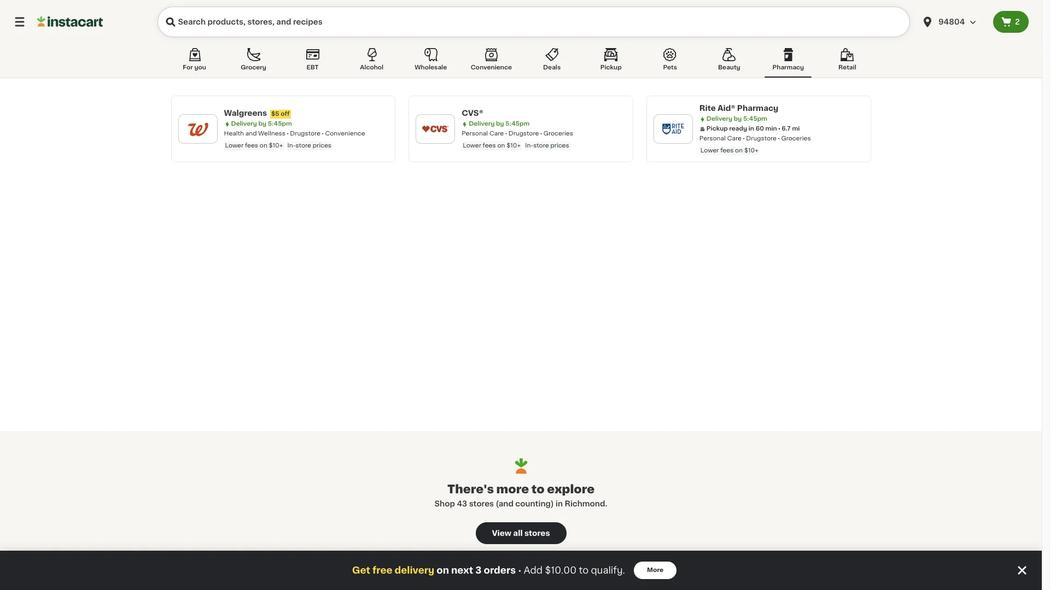 Task type: vqa. For each thing, say whether or not it's contained in the screenshot.
items related to No
no



Task type: locate. For each thing, give the bounding box(es) containing it.
0 horizontal spatial fees
[[245, 143, 258, 149]]

in-
[[288, 143, 296, 149], [525, 143, 534, 149]]

0 horizontal spatial care
[[490, 131, 504, 137]]

more
[[497, 484, 529, 496]]

prices for drugstore
[[313, 143, 332, 149]]

delivery down 'walgreens'
[[231, 121, 257, 127]]

fees down and
[[245, 143, 258, 149]]

orders
[[484, 567, 516, 576]]

deals button
[[529, 46, 576, 78]]

0 horizontal spatial in-
[[288, 143, 296, 149]]

0 horizontal spatial drugstore
[[290, 131, 321, 137]]

grocery
[[241, 65, 266, 71]]

1 horizontal spatial $10+
[[507, 143, 521, 149]]

1 vertical spatial stores
[[525, 530, 550, 538]]

1 horizontal spatial pickup
[[707, 126, 728, 132]]

in
[[749, 126, 755, 132], [556, 501, 563, 508]]

wholesale button
[[408, 46, 455, 78]]

and
[[246, 131, 257, 137]]

in inside there's more to explore shop 43 stores (and counting) in richmond.
[[556, 501, 563, 508]]

shop
[[435, 501, 455, 508]]

get
[[352, 567, 370, 576]]

1 horizontal spatial by
[[496, 121, 504, 127]]

alcohol button
[[348, 46, 395, 78]]

1 horizontal spatial in
[[749, 126, 755, 132]]

fees down ready on the top of the page
[[721, 148, 734, 154]]

personal up lower fees on $10+
[[700, 136, 726, 142]]

2 horizontal spatial delivery
[[707, 116, 733, 122]]

pickup for pickup
[[601, 65, 622, 71]]

convenience
[[471, 65, 512, 71], [325, 131, 365, 137]]

delivery down cvs®
[[469, 121, 495, 127]]

None search field
[[158, 7, 911, 37]]

delivery by 5:45pm for cvs®
[[469, 121, 530, 127]]

0 horizontal spatial store
[[296, 143, 311, 149]]

delivery by 5:45pm
[[707, 116, 768, 122], [231, 121, 292, 127], [469, 121, 530, 127]]

by
[[734, 116, 742, 122], [259, 121, 266, 127], [496, 121, 504, 127]]

1 lower fees on $10+ in-store prices from the left
[[225, 143, 332, 149]]

convenience inside button
[[471, 65, 512, 71]]

1 vertical spatial to
[[579, 567, 589, 576]]

ready
[[730, 126, 748, 132]]

3
[[476, 567, 482, 576]]

lower down cvs®
[[463, 143, 481, 149]]

free
[[373, 567, 393, 576]]

view all stores
[[492, 530, 550, 538]]

$10+
[[269, 143, 283, 149], [507, 143, 521, 149], [745, 148, 759, 154]]

lower down health
[[225, 143, 244, 149]]

for you
[[183, 65, 206, 71]]

0 horizontal spatial in
[[556, 501, 563, 508]]

fees down cvs®
[[483, 143, 496, 149]]

delivery for rite aid® pharmacy
[[707, 116, 733, 122]]

1 horizontal spatial stores
[[525, 530, 550, 538]]

1 horizontal spatial prices
[[551, 143, 569, 149]]

lower
[[225, 143, 244, 149], [463, 143, 481, 149], [701, 148, 719, 154]]

prices
[[313, 143, 332, 149], [551, 143, 569, 149]]

to up counting)
[[532, 484, 545, 496]]

60
[[756, 126, 764, 132]]

delivery by 5:45pm for rite aid® pharmacy
[[707, 116, 768, 122]]

lower fees on $10+ in-store prices
[[225, 143, 332, 149], [463, 143, 569, 149]]

personal care drugstore groceries
[[462, 131, 573, 137], [700, 136, 811, 142]]

for you button
[[171, 46, 218, 78]]

5:45pm
[[744, 116, 768, 122], [268, 121, 292, 127], [506, 121, 530, 127]]

fees for care
[[483, 143, 496, 149]]

0 vertical spatial stores
[[469, 501, 494, 508]]

in down explore
[[556, 501, 563, 508]]

1 horizontal spatial lower fees on $10+ in-store prices
[[463, 143, 569, 149]]

pickup
[[601, 65, 622, 71], [707, 126, 728, 132]]

grocery button
[[230, 46, 277, 78]]

1 horizontal spatial convenience
[[471, 65, 512, 71]]

1 horizontal spatial delivery by 5:45pm
[[469, 121, 530, 127]]

care
[[490, 131, 504, 137], [728, 136, 742, 142]]

more button
[[634, 563, 677, 580]]

lower fees on $10+ in-store prices down cvs®
[[463, 143, 569, 149]]

1 vertical spatial pharmacy
[[738, 105, 779, 112]]

0 horizontal spatial stores
[[469, 501, 494, 508]]

by for rite aid® pharmacy
[[734, 116, 742, 122]]

ebt button
[[289, 46, 336, 78]]

0 horizontal spatial personal
[[462, 131, 488, 137]]

6.7
[[782, 126, 791, 132]]

0 horizontal spatial prices
[[313, 143, 332, 149]]

2 horizontal spatial 5:45pm
[[744, 116, 768, 122]]

0 horizontal spatial groceries
[[544, 131, 573, 137]]

lower down pickup ready in 60 min
[[701, 148, 719, 154]]

0 vertical spatial in
[[749, 126, 755, 132]]

0 vertical spatial convenience
[[471, 65, 512, 71]]

1 horizontal spatial fees
[[483, 143, 496, 149]]

wholesale
[[415, 65, 447, 71]]

1 store from the left
[[296, 143, 311, 149]]

1 vertical spatial in
[[556, 501, 563, 508]]

to inside get free delivery on next 3 orders • add $10.00 to qualify.
[[579, 567, 589, 576]]

5:45pm for cvs®
[[506, 121, 530, 127]]

stores
[[469, 501, 494, 508], [525, 530, 550, 538]]

1 horizontal spatial to
[[579, 567, 589, 576]]

fees
[[245, 143, 258, 149], [483, 143, 496, 149], [721, 148, 734, 154]]

shop categories tab list
[[171, 46, 871, 78]]

delivery down aid®
[[707, 116, 733, 122]]

1 horizontal spatial delivery
[[469, 121, 495, 127]]

0 horizontal spatial personal care drugstore groceries
[[462, 131, 573, 137]]

(and
[[496, 501, 514, 508]]

store
[[296, 143, 311, 149], [534, 143, 549, 149]]

there's
[[447, 484, 494, 496]]

to
[[532, 484, 545, 496], [579, 567, 589, 576]]

pharmacy
[[773, 65, 805, 71], [738, 105, 779, 112]]

1 in- from the left
[[288, 143, 296, 149]]

personal care drugstore groceries down cvs®
[[462, 131, 573, 137]]

1 horizontal spatial lower
[[463, 143, 481, 149]]

•
[[518, 567, 522, 576]]

6.7 mi
[[782, 126, 800, 132]]

$10+ for drugstore
[[507, 143, 521, 149]]

stores inside there's more to explore shop 43 stores (and counting) in richmond.
[[469, 501, 494, 508]]

there's more to explore shop 43 stores (and counting) in richmond.
[[435, 484, 608, 508]]

cvs®
[[462, 109, 484, 117]]

2 prices from the left
[[551, 143, 569, 149]]

2 horizontal spatial $10+
[[745, 148, 759, 154]]

in- for drugstore
[[525, 143, 534, 149]]

retail button
[[824, 46, 871, 78]]

drugstore
[[290, 131, 321, 137], [509, 131, 539, 137], [747, 136, 777, 142]]

2 in- from the left
[[525, 143, 534, 149]]

2 horizontal spatial by
[[734, 116, 742, 122]]

delivery by 5:45pm up ready on the top of the page
[[707, 116, 768, 122]]

personal care drugstore groceries down 60
[[700, 136, 811, 142]]

delivery by 5:45pm down walgreens $5 off
[[231, 121, 292, 127]]

1 horizontal spatial store
[[534, 143, 549, 149]]

to right $10.00
[[579, 567, 589, 576]]

0 horizontal spatial convenience
[[325, 131, 365, 137]]

94804 button
[[915, 7, 994, 37]]

1 horizontal spatial 5:45pm
[[506, 121, 530, 127]]

in left 60
[[749, 126, 755, 132]]

2 lower fees on $10+ in-store prices from the left
[[463, 143, 569, 149]]

pharmacy button
[[765, 46, 812, 78]]

stores right all
[[525, 530, 550, 538]]

walgreens $5 off
[[224, 109, 290, 117]]

0 horizontal spatial to
[[532, 484, 545, 496]]

beauty
[[718, 65, 741, 71]]

2 horizontal spatial fees
[[721, 148, 734, 154]]

1 horizontal spatial care
[[728, 136, 742, 142]]

mi
[[793, 126, 800, 132]]

pharmacy inside button
[[773, 65, 805, 71]]

1 vertical spatial convenience
[[325, 131, 365, 137]]

2 horizontal spatial delivery by 5:45pm
[[707, 116, 768, 122]]

on
[[260, 143, 267, 149], [498, 143, 505, 149], [736, 148, 743, 154], [437, 567, 449, 576]]

aid®
[[718, 105, 736, 112]]

0 vertical spatial pharmacy
[[773, 65, 805, 71]]

0 horizontal spatial lower
[[225, 143, 244, 149]]

in- for wellness
[[288, 143, 296, 149]]

2 store from the left
[[534, 143, 549, 149]]

personal
[[462, 131, 488, 137], [700, 136, 726, 142]]

Search field
[[158, 7, 911, 37]]

5:45pm for rite aid® pharmacy
[[744, 116, 768, 122]]

0 horizontal spatial by
[[259, 121, 266, 127]]

rite
[[700, 105, 716, 112]]

1 prices from the left
[[313, 143, 332, 149]]

0 horizontal spatial $10+
[[269, 143, 283, 149]]

add
[[524, 567, 543, 576]]

pickup inside button
[[601, 65, 622, 71]]

1 vertical spatial pickup
[[707, 126, 728, 132]]

lower fees on $10+ in-store prices down wellness
[[225, 143, 332, 149]]

richmond.
[[565, 501, 608, 508]]

stores down there's
[[469, 501, 494, 508]]

groceries
[[544, 131, 573, 137], [782, 136, 811, 142]]

view
[[492, 530, 512, 538]]

delivery
[[707, 116, 733, 122], [231, 121, 257, 127], [469, 121, 495, 127]]

beauty button
[[706, 46, 753, 78]]

delivery by 5:45pm down cvs®
[[469, 121, 530, 127]]

0 vertical spatial pickup
[[601, 65, 622, 71]]

0 horizontal spatial lower fees on $10+ in-store prices
[[225, 143, 332, 149]]

0 vertical spatial to
[[532, 484, 545, 496]]

counting)
[[516, 501, 554, 508]]

personal down cvs®
[[462, 131, 488, 137]]

1 horizontal spatial in-
[[525, 143, 534, 149]]

0 horizontal spatial pickup
[[601, 65, 622, 71]]



Task type: describe. For each thing, give the bounding box(es) containing it.
off
[[281, 111, 290, 117]]

delivery for cvs®
[[469, 121, 495, 127]]

alcohol
[[360, 65, 384, 71]]

to inside there's more to explore shop 43 stores (and counting) in richmond.
[[532, 484, 545, 496]]

prices for groceries
[[551, 143, 569, 149]]

store for drugstore
[[296, 143, 311, 149]]

you
[[194, 65, 206, 71]]

health and wellness drugstore convenience
[[224, 131, 365, 137]]

lower for personal
[[463, 143, 481, 149]]

min
[[766, 126, 777, 132]]

on inside get free delivery on next 3 orders • add $10.00 to qualify.
[[437, 567, 449, 576]]

1 horizontal spatial personal care drugstore groceries
[[700, 136, 811, 142]]

view all stores link
[[476, 523, 567, 545]]

explore
[[547, 484, 595, 496]]

lower for health
[[225, 143, 244, 149]]

2 horizontal spatial drugstore
[[747, 136, 777, 142]]

instacart image
[[37, 15, 103, 28]]

$5
[[271, 111, 279, 117]]

get free delivery on next 3 orders • add $10.00 to qualify.
[[352, 567, 626, 576]]

rite aid® pharmacy logo image
[[659, 115, 688, 143]]

0 horizontal spatial 5:45pm
[[268, 121, 292, 127]]

0 horizontal spatial delivery by 5:45pm
[[231, 121, 292, 127]]

lower fees on $10+ in-store prices for wellness
[[225, 143, 332, 149]]

1 horizontal spatial groceries
[[782, 136, 811, 142]]

for
[[183, 65, 193, 71]]

94804
[[939, 18, 966, 26]]

deals
[[543, 65, 561, 71]]

convenience button
[[467, 46, 517, 78]]

fees for and
[[245, 143, 258, 149]]

43
[[457, 501, 467, 508]]

more
[[647, 568, 664, 574]]

stores inside button
[[525, 530, 550, 538]]

store for groceries
[[534, 143, 549, 149]]

view all stores button
[[476, 523, 567, 545]]

$10+ for wellness
[[269, 143, 283, 149]]

lower fees on $10+
[[701, 148, 759, 154]]

1 horizontal spatial drugstore
[[509, 131, 539, 137]]

next
[[451, 567, 473, 576]]

pickup button
[[588, 46, 635, 78]]

0 horizontal spatial delivery
[[231, 121, 257, 127]]

all
[[513, 530, 523, 538]]

pets button
[[647, 46, 694, 78]]

by for cvs®
[[496, 121, 504, 127]]

2
[[1016, 18, 1021, 26]]

$10.00
[[545, 567, 577, 576]]

2 button
[[994, 11, 1029, 33]]

walgreens logo image
[[184, 115, 212, 143]]

2 horizontal spatial lower
[[701, 148, 719, 154]]

treatment tracker modal dialog
[[0, 552, 1042, 591]]

wellness
[[258, 131, 286, 137]]

94804 button
[[922, 7, 987, 37]]

pickup for pickup ready in 60 min
[[707, 126, 728, 132]]

lower fees on $10+ in-store prices for drugstore
[[463, 143, 569, 149]]

qualify.
[[591, 567, 626, 576]]

pickup ready in 60 min
[[707, 126, 777, 132]]

1 horizontal spatial personal
[[700, 136, 726, 142]]

rite aid® pharmacy
[[700, 105, 779, 112]]

health
[[224, 131, 244, 137]]

cvs® logo image
[[421, 115, 450, 143]]

ebt
[[307, 65, 319, 71]]

delivery
[[395, 567, 435, 576]]

retail
[[839, 65, 857, 71]]

pets
[[663, 65, 677, 71]]

walgreens
[[224, 109, 267, 117]]



